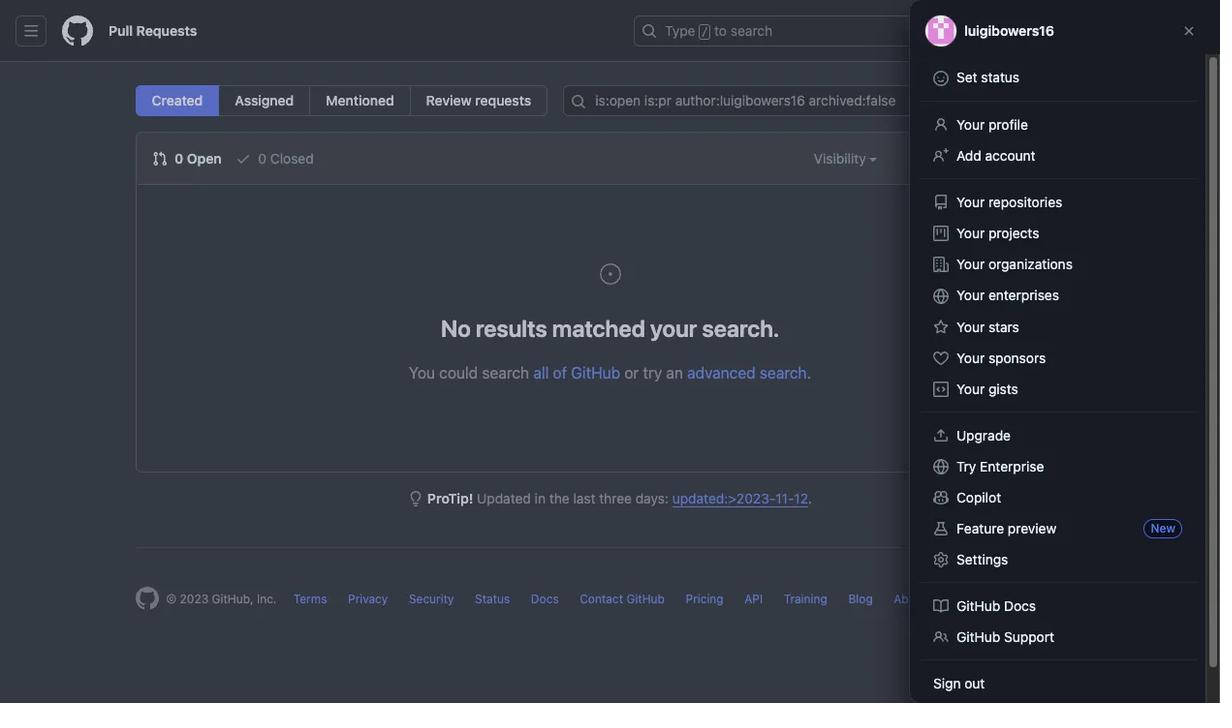 Task type: describe. For each thing, give the bounding box(es) containing it.
github docs
[[957, 598, 1036, 615]]

type / to search
[[665, 22, 773, 39]]

search right to at top
[[731, 22, 773, 39]]

your for your enterprises
[[957, 287, 985, 303]]

0 open link
[[152, 148, 222, 169]]

your gists
[[957, 381, 1018, 397]]

add account link
[[926, 141, 1190, 172]]

your stars link
[[926, 312, 1190, 343]]

pull
[[109, 22, 133, 39]]

upgrade link
[[926, 421, 1190, 452]]

privacy
[[348, 592, 388, 607]]

account
[[985, 147, 1036, 164]]

copilot
[[957, 489, 1001, 506]]

repositories
[[989, 194, 1063, 210]]

your for your profile
[[957, 116, 985, 133]]

dialog containing luigibowers16
[[910, 0, 1220, 704]]

©
[[166, 592, 177, 607]]

an
[[666, 364, 683, 382]]

your for your stars
[[957, 319, 985, 335]]

closed
[[270, 150, 314, 167]]

search.
[[702, 315, 779, 342]]

review requests
[[426, 92, 531, 109]]

requests
[[475, 92, 531, 109]]

try enterprise link
[[926, 452, 1190, 483]]

preview
[[1008, 520, 1057, 537]]

github,
[[212, 592, 254, 607]]

all of github link
[[533, 364, 620, 382]]

visibility
[[814, 150, 870, 167]]

enterprise
[[980, 458, 1044, 475]]

protip! updated in the last three days: updated:>2023-11-12 .
[[427, 490, 812, 507]]

footer containing © 2023 github, inc.
[[120, 548, 1101, 659]]

all
[[533, 364, 549, 382]]

requests
[[136, 22, 197, 39]]

search image
[[571, 94, 587, 110]]

enterprises
[[989, 287, 1059, 303]]

sort
[[1031, 150, 1057, 167]]

settings
[[957, 552, 1008, 568]]

advanced
[[687, 364, 756, 382]]

the
[[549, 490, 570, 507]]

docs link
[[531, 592, 559, 607]]

results
[[476, 315, 547, 342]]

github docs link
[[926, 591, 1190, 622]]

organizations
[[989, 256, 1073, 272]]

your organizations
[[957, 256, 1073, 272]]

or
[[625, 364, 639, 382]]

organization
[[909, 150, 992, 167]]

sponsors
[[989, 350, 1046, 366]]

review
[[426, 92, 472, 109]]

your for your projects
[[957, 225, 985, 241]]

training
[[784, 592, 828, 607]]

in
[[535, 490, 546, 507]]

your sponsors link
[[926, 343, 1190, 374]]

set status button
[[926, 62, 1190, 94]]

mentioned link
[[310, 85, 411, 116]]

status
[[981, 69, 1020, 85]]

your gists link
[[926, 374, 1190, 405]]

pull requests
[[109, 22, 197, 39]]

Issues search field
[[563, 85, 1085, 116]]

assigned
[[235, 92, 294, 109]]

issue opened image
[[599, 263, 622, 286]]

0 closed
[[255, 150, 314, 167]]

assigned link
[[218, 85, 310, 116]]

github inside footer
[[627, 592, 665, 607]]

your repositories
[[957, 194, 1063, 210]]

plus image
[[1006, 23, 1022, 39]]

triangle down image
[[1025, 22, 1041, 38]]

your repositories link
[[926, 187, 1190, 218]]

your organizations link
[[926, 249, 1190, 280]]

0 horizontal spatial docs
[[531, 592, 559, 607]]

0 horizontal spatial homepage image
[[62, 16, 93, 47]]

12
[[794, 490, 808, 507]]

homepage image inside footer
[[135, 587, 158, 611]]

0 for open
[[175, 150, 183, 167]]

updated
[[477, 490, 531, 507]]

projects
[[989, 225, 1039, 241]]

github support
[[957, 629, 1055, 646]]

feature preview button
[[926, 514, 1190, 545]]

try
[[957, 458, 976, 475]]

your sponsors
[[957, 350, 1046, 366]]

github up github support
[[957, 598, 1001, 615]]

updated:>2023-
[[672, 490, 776, 507]]

api link
[[745, 592, 763, 607]]

search left all on the left bottom of the page
[[482, 364, 529, 382]]

about link
[[894, 592, 927, 607]]

0 for closed
[[258, 150, 267, 167]]

Search all issues text field
[[563, 85, 1085, 116]]



Task type: vqa. For each thing, say whether or not it's contained in the screenshot.
MATCHED
yes



Task type: locate. For each thing, give the bounding box(es) containing it.
2023
[[180, 592, 209, 607]]

blog link
[[848, 592, 873, 607]]

support
[[1004, 629, 1055, 646]]

your for your repositories
[[957, 194, 985, 210]]

security link
[[409, 592, 454, 607]]

api
[[745, 592, 763, 607]]

visibility button
[[814, 148, 878, 169]]

github
[[571, 364, 620, 382], [627, 592, 665, 607], [957, 598, 1001, 615], [957, 629, 1001, 646]]

sign out link
[[926, 669, 1190, 700]]

you
[[409, 364, 435, 382]]

contact github link
[[580, 592, 665, 607]]

homepage image left 'pull' at the top left of the page
[[62, 16, 93, 47]]

settings link
[[926, 545, 1190, 576]]

your for your sponsors
[[957, 350, 985, 366]]

open
[[187, 150, 222, 167]]

could
[[439, 364, 478, 382]]

1 your from the top
[[957, 116, 985, 133]]

status
[[475, 592, 510, 607]]

search down search.
[[760, 364, 807, 382]]

your for your gists
[[957, 381, 985, 397]]

terms
[[294, 592, 327, 607]]

add account
[[957, 147, 1036, 164]]

feature
[[957, 520, 1004, 537]]

footer
[[120, 548, 1101, 659]]

command palette image
[[950, 23, 965, 39]]

. right 11-
[[808, 490, 812, 507]]

your up your stars
[[957, 287, 985, 303]]

gists
[[989, 381, 1018, 397]]

three
[[599, 490, 632, 507]]

your projects link
[[926, 218, 1190, 249]]

status link
[[475, 592, 510, 607]]

light bulb image
[[408, 491, 424, 507]]

your enterprises
[[957, 287, 1059, 303]]

your profile
[[957, 116, 1028, 133]]

your down your projects
[[957, 256, 985, 272]]

your for your organizations
[[957, 256, 985, 272]]

0 vertical spatial .
[[807, 364, 811, 382]]

11-
[[776, 490, 794, 507]]

search
[[731, 22, 773, 39], [482, 364, 529, 382], [760, 364, 807, 382]]

stars
[[989, 319, 1019, 335]]

updated:>2023-11-12 link
[[672, 490, 808, 507]]

your left projects
[[957, 225, 985, 241]]

your up your gists
[[957, 350, 985, 366]]

mentioned
[[326, 92, 394, 109]]

2 0 from the left
[[258, 150, 267, 167]]

0 right git pull request icon
[[175, 150, 183, 167]]

github right 'of'
[[571, 364, 620, 382]]

© 2023 github, inc.
[[166, 592, 277, 607]]

sign out
[[933, 676, 985, 692]]

docs right status "link"
[[531, 592, 559, 607]]

try enterprise
[[957, 458, 1044, 475]]

you could search all of github or try an advanced search .
[[409, 364, 811, 382]]

1 horizontal spatial docs
[[1004, 598, 1036, 615]]

organization button
[[909, 148, 1000, 169]]

protip!
[[427, 490, 473, 507]]

homepage image
[[62, 16, 93, 47], [135, 587, 158, 611]]

0 closed link
[[235, 148, 314, 169]]

review requests link
[[410, 85, 548, 116]]

1 horizontal spatial 0
[[258, 150, 267, 167]]

6 your from the top
[[957, 319, 985, 335]]

your stars
[[957, 319, 1019, 335]]

4 your from the top
[[957, 256, 985, 272]]

try
[[643, 364, 662, 382]]

docs
[[531, 592, 559, 607], [1004, 598, 1036, 615]]

pull requests element
[[135, 85, 548, 116]]

of
[[553, 364, 567, 382]]

0 open
[[171, 150, 222, 167]]

0 right check icon
[[258, 150, 267, 167]]

feature preview
[[957, 520, 1057, 537]]

github right contact
[[627, 592, 665, 607]]

sort button
[[1031, 148, 1069, 169]]

github support link
[[926, 622, 1190, 653]]

luigibowers16
[[964, 23, 1055, 39]]

1 horizontal spatial homepage image
[[135, 587, 158, 611]]

training link
[[784, 592, 828, 607]]

7 your from the top
[[957, 350, 985, 366]]

to
[[714, 22, 727, 39]]

. right 'advanced'
[[807, 364, 811, 382]]

pricing link
[[686, 592, 724, 607]]

your profile link
[[926, 110, 1190, 141]]

homepage image left ©
[[135, 587, 158, 611]]

pricing
[[686, 592, 724, 607]]

check image
[[235, 151, 251, 167]]

dialog
[[910, 0, 1220, 704]]

8 your from the top
[[957, 381, 985, 397]]

your left gists on the right bottom of the page
[[957, 381, 985, 397]]

git pull request image
[[152, 151, 167, 167]]

privacy link
[[348, 592, 388, 607]]

your
[[650, 315, 697, 342]]

docs up support
[[1004, 598, 1036, 615]]

your
[[957, 116, 985, 133], [957, 194, 985, 210], [957, 225, 985, 241], [957, 256, 985, 272], [957, 287, 985, 303], [957, 319, 985, 335], [957, 350, 985, 366], [957, 381, 985, 397]]

github down github docs
[[957, 629, 1001, 646]]

3 your from the top
[[957, 225, 985, 241]]

2 your from the top
[[957, 194, 985, 210]]

close image
[[1182, 23, 1197, 39]]

last
[[573, 490, 596, 507]]

your up your projects
[[957, 194, 985, 210]]

out
[[965, 676, 985, 692]]

1 vertical spatial homepage image
[[135, 587, 158, 611]]

advanced search link
[[687, 364, 807, 382]]

0 vertical spatial homepage image
[[62, 16, 93, 47]]

add
[[957, 147, 982, 164]]

inc.
[[257, 592, 277, 607]]

blog
[[848, 592, 873, 607]]

0 horizontal spatial 0
[[175, 150, 183, 167]]

no
[[441, 315, 471, 342]]

days:
[[636, 490, 669, 507]]

your up add
[[957, 116, 985, 133]]

your left stars
[[957, 319, 985, 335]]

5 your from the top
[[957, 287, 985, 303]]

profile
[[989, 116, 1028, 133]]

terms link
[[294, 592, 327, 607]]

.
[[807, 364, 811, 382], [808, 490, 812, 507]]

1 0 from the left
[[175, 150, 183, 167]]

1 vertical spatial .
[[808, 490, 812, 507]]

0
[[175, 150, 183, 167], [258, 150, 267, 167]]

upgrade
[[957, 427, 1011, 444]]

matched
[[552, 315, 645, 342]]



